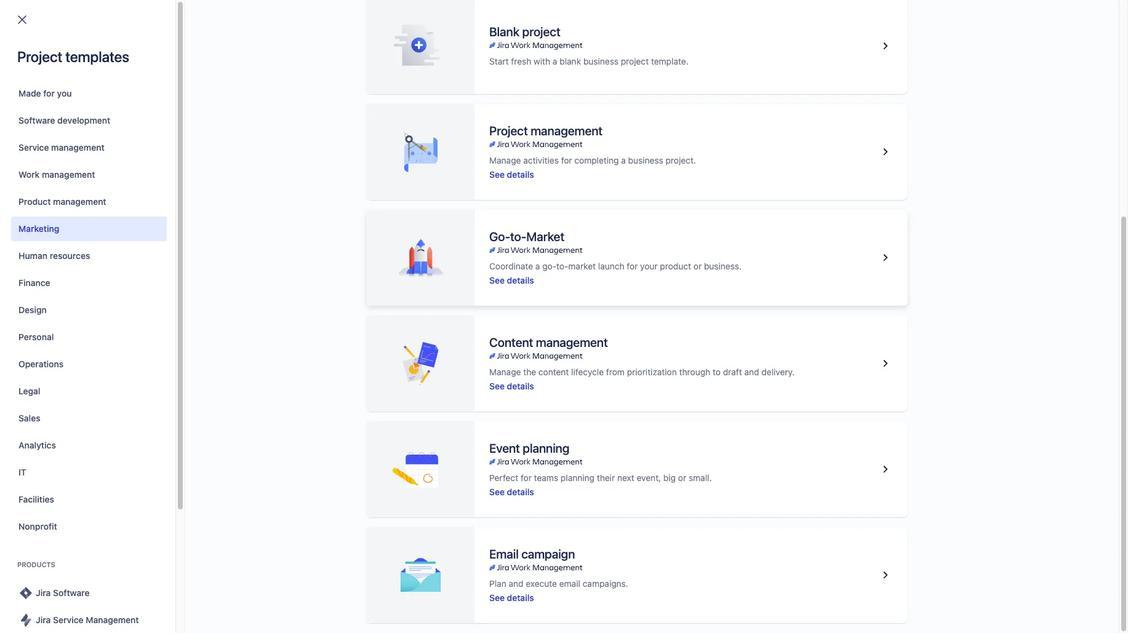 Task type: vqa. For each thing, say whether or not it's contained in the screenshot.
Event planning button
yes



Task type: locate. For each thing, give the bounding box(es) containing it.
details
[[507, 169, 534, 179], [507, 275, 534, 285], [507, 381, 534, 391], [507, 487, 534, 497], [507, 593, 534, 603]]

blank inside button
[[61, 197, 81, 206]]

see details button down the plan
[[490, 592, 534, 604]]

2 see details button from the top
[[490, 274, 534, 287]]

0 vertical spatial a
[[553, 56, 558, 67]]

and right draft
[[745, 367, 760, 377]]

0 horizontal spatial blank
[[61, 197, 81, 206]]

product management
[[18, 196, 106, 207]]

coordinate a go-to-market launch for your product or business.
[[490, 261, 742, 271]]

1 vertical spatial email campaign
[[490, 547, 575, 561]]

0 vertical spatial event planning
[[579, 197, 632, 206]]

1 horizontal spatial to-
[[557, 261, 569, 271]]

see details down activities
[[490, 169, 534, 179]]

0 horizontal spatial project
[[83, 197, 109, 206]]

it
[[18, 467, 26, 478]]

content inside button
[[462, 197, 491, 206]]

1 see details from the top
[[490, 169, 534, 179]]

market
[[527, 229, 565, 244]]

execute
[[526, 578, 557, 589]]

1 see from the top
[[490, 169, 505, 179]]

content up go- at the top left of page
[[462, 197, 491, 206]]

2 vertical spatial project
[[152, 197, 178, 206]]

jira software button
[[11, 581, 167, 606]]

1 see details button from the top
[[490, 168, 534, 181]]

content management up content
[[490, 335, 608, 349]]

project
[[522, 25, 561, 39], [621, 56, 649, 67], [83, 197, 109, 206]]

event inside button
[[579, 197, 599, 206]]

a right completing
[[621, 155, 626, 165]]

see for content management
[[490, 381, 505, 391]]

software down made
[[18, 115, 55, 126]]

campaign
[[703, 197, 738, 206], [522, 547, 575, 561]]

2 horizontal spatial project
[[490, 123, 528, 138]]

completing
[[575, 155, 619, 165]]

0 vertical spatial blank project
[[490, 25, 561, 39]]

0 horizontal spatial event planning
[[490, 441, 570, 455]]

blank project down work management button
[[61, 197, 109, 206]]

1 vertical spatial service
[[53, 615, 83, 626]]

2 vertical spatial jira
[[36, 615, 51, 626]]

see details down the plan
[[490, 593, 534, 603]]

0 horizontal spatial email campaign
[[490, 547, 575, 561]]

0 vertical spatial project
[[17, 48, 62, 65]]

see details for event
[[490, 487, 534, 497]]

1 vertical spatial planning
[[523, 441, 570, 455]]

2 vertical spatial templates
[[811, 204, 847, 214]]

project up with
[[522, 25, 561, 39]]

4 details from the top
[[507, 487, 534, 497]]

content up the on the left bottom of the page
[[490, 335, 533, 349]]

activities
[[524, 155, 559, 165]]

blank project image
[[879, 39, 893, 54]]

content management button
[[452, 123, 551, 229]]

details for email
[[507, 593, 534, 603]]

1 horizontal spatial or
[[694, 261, 702, 271]]

management inside work management button
[[42, 169, 95, 180]]

to- up "coordinate"
[[510, 229, 527, 244]]

to
[[713, 367, 721, 377]]

jira work management image
[[490, 41, 583, 50], [490, 41, 583, 50], [490, 139, 583, 149], [490, 139, 583, 149], [50, 212, 120, 219], [50, 212, 120, 219], [154, 212, 224, 219], [154, 212, 224, 219], [362, 212, 432, 219], [362, 212, 432, 219], [467, 212, 537, 219], [467, 212, 537, 219], [571, 212, 641, 219], [571, 212, 641, 219], [675, 212, 745, 219], [675, 212, 745, 219], [490, 245, 583, 255], [490, 245, 583, 255], [490, 351, 583, 361], [490, 351, 583, 361], [490, 457, 583, 467], [490, 457, 583, 467], [490, 563, 583, 573], [490, 563, 583, 573]]

see for project management
[[490, 169, 505, 179]]

1 manage from the top
[[490, 155, 521, 165]]

5 details from the top
[[507, 593, 534, 603]]

nonprofit
[[18, 522, 57, 532]]

2 manage from the top
[[490, 367, 521, 377]]

it button
[[11, 461, 167, 485]]

delivery.
[[762, 367, 795, 377]]

event,
[[637, 473, 661, 483]]

project management button
[[140, 123, 239, 229]]

business left project.
[[628, 155, 664, 165]]

blank
[[560, 56, 581, 67]]

like
[[218, 98, 234, 109]]

4 see details from the top
[[490, 487, 534, 497]]

or right product
[[694, 261, 702, 271]]

event
[[579, 197, 599, 206], [490, 441, 520, 455]]

1 horizontal spatial event
[[579, 197, 599, 206]]

business right managed
[[492, 332, 527, 342]]

0 horizontal spatial blank project
[[61, 197, 109, 206]]

0 horizontal spatial service
[[18, 142, 49, 153]]

3 see from the top
[[490, 381, 505, 391]]

1 horizontal spatial service
[[53, 615, 83, 626]]

details down execute
[[507, 593, 534, 603]]

2 see details from the top
[[490, 275, 534, 285]]

0 horizontal spatial email
[[490, 547, 519, 561]]

go-to-market
[[490, 229, 565, 244]]

see details button for content
[[490, 380, 534, 393]]

templates for project
[[65, 48, 129, 65]]

details down the perfect
[[507, 487, 534, 497]]

1 horizontal spatial and
[[745, 367, 760, 377]]

1 vertical spatial jira
[[36, 588, 51, 599]]

work
[[18, 169, 40, 180], [197, 274, 215, 283]]

see details button for email
[[490, 592, 534, 604]]

1 vertical spatial blank project
[[61, 197, 109, 206]]

1 vertical spatial a
[[621, 155, 626, 165]]

a
[[553, 56, 558, 67], [621, 155, 626, 165], [536, 261, 540, 271]]

jira service management image
[[18, 613, 33, 628], [18, 613, 33, 628]]

0 vertical spatial teams
[[187, 98, 216, 109]]

manage left activities
[[490, 155, 521, 165]]

view all templates
[[781, 204, 847, 214]]

None text field
[[26, 270, 147, 287]]

human
[[18, 251, 47, 261]]

see details button for project
[[490, 168, 534, 181]]

and right the plan
[[509, 578, 524, 589]]

details down activities
[[507, 169, 534, 179]]

5 see details button from the top
[[490, 592, 534, 604]]

service down the jira software at bottom
[[53, 615, 83, 626]]

launch
[[598, 261, 625, 271]]

1 horizontal spatial business
[[584, 56, 619, 67]]

from
[[606, 367, 625, 377]]

1 vertical spatial or
[[678, 473, 687, 483]]

jira service management
[[36, 615, 139, 626]]

1 horizontal spatial work
[[197, 274, 215, 283]]

teams left like
[[187, 98, 216, 109]]

manage
[[490, 155, 521, 165], [490, 367, 521, 377]]

planning inside event planning button
[[601, 197, 632, 206]]

recommended templates for teams like yours
[[52, 98, 262, 109]]

for left your at right
[[627, 261, 638, 271]]

templates right all
[[811, 204, 847, 214]]

0 horizontal spatial management
[[86, 615, 139, 626]]

email campaign up execute
[[490, 547, 575, 561]]

jira software image
[[18, 586, 33, 601], [18, 586, 33, 601]]

see details button down the perfect
[[490, 486, 534, 498]]

1 vertical spatial blank
[[61, 197, 81, 206]]

business right blank
[[584, 56, 619, 67]]

see details button for event
[[490, 486, 534, 498]]

0 horizontal spatial to-
[[510, 229, 527, 244]]

see details down the on the left bottom of the page
[[490, 381, 534, 391]]

templates for recommended
[[123, 98, 170, 109]]

2 details from the top
[[507, 275, 534, 285]]

details down "coordinate"
[[507, 275, 534, 285]]

see for email campaign
[[490, 593, 505, 603]]

0 vertical spatial work
[[18, 169, 40, 180]]

primary element
[[7, 0, 895, 34]]

0 horizontal spatial work
[[18, 169, 40, 180]]

0 vertical spatial project
[[522, 25, 561, 39]]

1 vertical spatial campaign
[[522, 547, 575, 561]]

see details button down "coordinate"
[[490, 274, 534, 287]]

start
[[490, 56, 509, 67]]

templates right recommended
[[123, 98, 170, 109]]

2 vertical spatial project
[[83, 197, 109, 206]]

1 vertical spatial event
[[490, 441, 520, 455]]

management
[[217, 274, 262, 283], [86, 615, 139, 626]]

work management
[[18, 169, 95, 180]]

0 horizontal spatial project
[[17, 48, 62, 65]]

email up the plan
[[490, 547, 519, 561]]

software development
[[18, 115, 110, 126]]

1 horizontal spatial blank
[[490, 25, 520, 39]]

details down the on the left bottom of the page
[[507, 381, 534, 391]]

0 vertical spatial manage
[[490, 155, 521, 165]]

teams right the perfect
[[534, 473, 559, 483]]

blank up start
[[490, 25, 520, 39]]

business
[[584, 56, 619, 67], [628, 155, 664, 165], [492, 332, 527, 342]]

type
[[427, 306, 447, 316]]

0 vertical spatial content management
[[462, 197, 541, 206]]

1 vertical spatial content management
[[490, 335, 608, 349]]

1 horizontal spatial event planning
[[579, 197, 632, 206]]

software inside button
[[53, 588, 90, 599]]

event down manage activities for completing a business project. on the top
[[579, 197, 599, 206]]

1 vertical spatial teams
[[534, 473, 559, 483]]

1 vertical spatial project
[[490, 123, 528, 138]]

email campaign image
[[879, 568, 893, 583]]

draft
[[723, 367, 742, 377]]

1 horizontal spatial blank project
[[490, 25, 561, 39]]

event planning button
[[556, 123, 655, 229]]

4 see from the top
[[490, 487, 505, 497]]

4 see details button from the top
[[490, 486, 534, 498]]

email inside button
[[681, 197, 701, 206]]

1 horizontal spatial project
[[152, 197, 178, 206]]

0 vertical spatial management
[[217, 274, 262, 283]]

personal
[[18, 332, 54, 342]]

3 see details from the top
[[490, 381, 534, 391]]

made for you button
[[11, 81, 167, 106]]

a left go-
[[536, 261, 540, 271]]

team-
[[427, 332, 453, 342]]

see details down the perfect
[[490, 487, 534, 497]]

0 horizontal spatial event
[[490, 441, 520, 455]]

management inside button
[[86, 615, 139, 626]]

see details button down activities
[[490, 168, 534, 181]]

1 vertical spatial management
[[86, 615, 139, 626]]

content management inside button
[[462, 197, 541, 206]]

0 vertical spatial or
[[694, 261, 702, 271]]

0 vertical spatial event
[[579, 197, 599, 206]]

1 horizontal spatial management
[[217, 274, 262, 283]]

0 vertical spatial planning
[[601, 197, 632, 206]]

product
[[18, 196, 51, 207]]

and
[[745, 367, 760, 377], [509, 578, 524, 589]]

event planning down completing
[[579, 197, 632, 206]]

5 see details from the top
[[490, 593, 534, 603]]

0 horizontal spatial and
[[509, 578, 524, 589]]

1 vertical spatial email
[[490, 547, 519, 561]]

0 vertical spatial content
[[462, 197, 491, 206]]

see for event planning
[[490, 487, 505, 497]]

2 vertical spatial a
[[536, 261, 540, 271]]

1 horizontal spatial email
[[681, 197, 701, 206]]

0 vertical spatial email campaign
[[681, 197, 738, 206]]

blank down the work management
[[61, 197, 81, 206]]

service management button
[[11, 135, 167, 160]]

yours
[[236, 98, 262, 109]]

for right activities
[[561, 155, 572, 165]]

to- down market
[[557, 261, 569, 271]]

0 vertical spatial email
[[681, 197, 701, 206]]

manage left the on the left bottom of the page
[[490, 367, 521, 377]]

analytics button
[[11, 433, 167, 458]]

sales button
[[11, 406, 167, 431]]

project left template.
[[621, 56, 649, 67]]

event planning up the perfect
[[490, 441, 570, 455]]

0 vertical spatial to-
[[510, 229, 527, 244]]

email campaign down project.
[[681, 197, 738, 206]]

management for jira work management
[[217, 274, 262, 283]]

manage for project management
[[490, 155, 521, 165]]

templates up made for you button in the top left of the page
[[65, 48, 129, 65]]

project templates
[[17, 48, 129, 65]]

1 vertical spatial manage
[[490, 367, 521, 377]]

for left you
[[43, 88, 55, 99]]

campaign inside email campaign button
[[703, 197, 738, 206]]

event planning inside button
[[579, 197, 632, 206]]

go-
[[490, 229, 510, 244]]

project
[[17, 48, 62, 65], [490, 123, 528, 138], [152, 197, 178, 206]]

for left like
[[172, 98, 185, 109]]

1 vertical spatial event planning
[[490, 441, 570, 455]]

blank project
[[490, 25, 561, 39], [61, 197, 109, 206]]

0 vertical spatial software
[[18, 115, 55, 126]]

managed
[[453, 332, 490, 342]]

see details down "coordinate"
[[490, 275, 534, 285]]

content management image
[[879, 357, 893, 371]]

content
[[539, 367, 569, 377]]

0 vertical spatial project management
[[490, 123, 603, 138]]

project down work management button
[[83, 197, 109, 206]]

see details for email
[[490, 593, 534, 603]]

0 horizontal spatial project management
[[152, 197, 227, 206]]

0 vertical spatial jira
[[182, 274, 195, 283]]

marketing
[[18, 224, 59, 234]]

go to market image
[[879, 251, 893, 265]]

1 vertical spatial software
[[53, 588, 90, 599]]

3 details from the top
[[507, 381, 534, 391]]

email down project.
[[681, 197, 701, 206]]

service
[[18, 142, 49, 153], [53, 615, 83, 626]]

service up the work management
[[18, 142, 49, 153]]

0 horizontal spatial a
[[536, 261, 540, 271]]

jira for jira work management
[[182, 274, 195, 283]]

1 horizontal spatial email campaign
[[681, 197, 738, 206]]

content management up go- at the top left of page
[[462, 197, 541, 206]]

2 see from the top
[[490, 275, 505, 285]]

perfect
[[490, 473, 519, 483]]

0 vertical spatial campaign
[[703, 197, 738, 206]]

2 horizontal spatial business
[[628, 155, 664, 165]]

event up the perfect
[[490, 441, 520, 455]]

event planning
[[579, 197, 632, 206], [490, 441, 570, 455]]

jira software
[[36, 588, 90, 599]]

3 see details button from the top
[[490, 380, 534, 393]]

or right big on the right
[[678, 473, 687, 483]]

a right with
[[553, 56, 558, 67]]

1 horizontal spatial campaign
[[703, 197, 738, 206]]

to-
[[510, 229, 527, 244], [557, 261, 569, 271]]

jira service management button
[[11, 608, 167, 633]]

1 vertical spatial project management
[[152, 197, 227, 206]]

blank project up fresh
[[490, 25, 561, 39]]

1 vertical spatial templates
[[123, 98, 170, 109]]

0 vertical spatial business
[[584, 56, 619, 67]]

their
[[597, 473, 615, 483]]

last
[[371, 134, 389, 142]]

market
[[569, 261, 596, 271]]

5 see from the top
[[490, 593, 505, 603]]

1 vertical spatial project
[[621, 56, 649, 67]]

1 details from the top
[[507, 169, 534, 179]]

software up the 'jira service management'
[[53, 588, 90, 599]]

campaigns.
[[583, 578, 629, 589]]

0 vertical spatial templates
[[65, 48, 129, 65]]

see details button down the on the left bottom of the page
[[490, 380, 534, 393]]

team-managed business
[[427, 332, 527, 342]]

1 vertical spatial business
[[628, 155, 664, 165]]

project management
[[490, 123, 603, 138], [152, 197, 227, 206]]

jira
[[182, 274, 195, 283], [36, 588, 51, 599], [36, 615, 51, 626]]

for
[[43, 88, 55, 99], [172, 98, 185, 109], [561, 155, 572, 165], [627, 261, 638, 271], [521, 473, 532, 483]]

0 vertical spatial service
[[18, 142, 49, 153]]



Task type: describe. For each thing, give the bounding box(es) containing it.
2 vertical spatial planning
[[561, 473, 595, 483]]

service inside 'service management' button
[[18, 142, 49, 153]]

last created
[[371, 134, 424, 142]]

finance
[[18, 278, 50, 288]]

development
[[57, 115, 110, 126]]

0 vertical spatial and
[[745, 367, 760, 377]]

for inside button
[[43, 88, 55, 99]]

next
[[618, 473, 635, 483]]

for right the perfect
[[521, 473, 532, 483]]

template.
[[651, 56, 689, 67]]

lead
[[643, 306, 663, 317]]

1 horizontal spatial project
[[522, 25, 561, 39]]

manage activities for completing a business project.
[[490, 155, 696, 165]]

personal button
[[11, 325, 167, 350]]

your
[[640, 261, 658, 271]]

2 horizontal spatial a
[[621, 155, 626, 165]]

plan and execute email campaigns.
[[490, 578, 629, 589]]

facilities button
[[11, 488, 167, 512]]

big
[[664, 473, 676, 483]]

project inside button
[[152, 197, 178, 206]]

business.
[[704, 261, 742, 271]]

campaign
[[379, 192, 416, 201]]

details for event
[[507, 487, 534, 497]]

email
[[560, 578, 581, 589]]

operations button
[[11, 352, 167, 377]]

previous image
[[27, 370, 42, 385]]

2 horizontal spatial project
[[621, 56, 649, 67]]

jira for jira software
[[36, 588, 51, 599]]

perfect for teams planning their next event, big or small.
[[490, 473, 712, 483]]

project management inside button
[[152, 197, 227, 206]]

software development button
[[11, 108, 167, 133]]

lifecycle
[[572, 367, 604, 377]]

design button
[[11, 298, 167, 323]]

project management image
[[879, 145, 893, 159]]

0 horizontal spatial campaign
[[522, 547, 575, 561]]

1 vertical spatial and
[[509, 578, 524, 589]]

coordinate
[[490, 261, 533, 271]]

work management button
[[11, 163, 167, 187]]

create
[[456, 11, 483, 22]]

star social media launch image
[[33, 330, 47, 345]]

blank project inside button
[[61, 197, 109, 206]]

templates inside button
[[811, 204, 847, 214]]

resources
[[50, 251, 90, 261]]

0 horizontal spatial business
[[492, 332, 527, 342]]

see details for go-
[[490, 275, 534, 285]]

email campaign button
[[660, 123, 759, 229]]

fresh
[[511, 56, 532, 67]]

manage for content management
[[490, 367, 521, 377]]

legal button
[[11, 379, 167, 404]]

work inside button
[[18, 169, 40, 180]]

created
[[391, 134, 424, 142]]

you
[[57, 88, 72, 99]]

view
[[781, 204, 798, 214]]

1 horizontal spatial project management
[[490, 123, 603, 138]]

human resources
[[18, 251, 90, 261]]

service management
[[18, 142, 104, 153]]

management for jira service management
[[86, 615, 139, 626]]

see for go-to-market
[[490, 275, 505, 285]]

operations
[[18, 359, 63, 369]]

project inside button
[[83, 197, 109, 206]]

back to projects image
[[15, 12, 30, 27]]

human resources button
[[11, 244, 167, 268]]

create banner
[[0, 0, 1129, 34]]

search image
[[900, 12, 909, 22]]

legal
[[18, 386, 40, 397]]

management inside product management button
[[53, 196, 106, 207]]

see details button for go-
[[490, 274, 534, 287]]

create button
[[448, 7, 490, 27]]

campaign management
[[374, 192, 421, 211]]

start fresh with a blank business project template.
[[490, 56, 689, 67]]

see details for project
[[490, 169, 534, 179]]

product
[[660, 261, 692, 271]]

product management button
[[11, 190, 167, 214]]

management inside project management button
[[180, 197, 227, 206]]

projects
[[25, 50, 77, 68]]

recommended
[[52, 98, 121, 109]]

details for content
[[507, 381, 534, 391]]

jira for jira service management
[[36, 615, 51, 626]]

manage the content lifecycle from prioritization through to draft and delivery.
[[490, 367, 795, 377]]

plan
[[490, 578, 507, 589]]

through
[[680, 367, 711, 377]]

0 horizontal spatial teams
[[187, 98, 216, 109]]

products
[[17, 561, 55, 569]]

small.
[[689, 473, 712, 483]]

details for project
[[507, 169, 534, 179]]

sales
[[18, 413, 40, 424]]

project.
[[666, 155, 696, 165]]

0 vertical spatial blank
[[490, 25, 520, 39]]

lead button
[[638, 305, 678, 319]]

1 vertical spatial work
[[197, 274, 215, 283]]

0 horizontal spatial or
[[678, 473, 687, 483]]

made for you
[[18, 88, 72, 99]]

management inside 'service management' button
[[51, 142, 104, 153]]

business for project management
[[628, 155, 664, 165]]

1 horizontal spatial a
[[553, 56, 558, 67]]

nonprofit button
[[11, 515, 167, 539]]

software inside button
[[18, 115, 55, 126]]

management inside the content management button
[[493, 197, 541, 206]]

all
[[800, 204, 809, 214]]

1 horizontal spatial teams
[[534, 473, 559, 483]]

service inside jira service management button
[[53, 615, 83, 626]]

marketing button
[[11, 217, 167, 241]]

1 vertical spatial content
[[490, 335, 533, 349]]

details for go-
[[507, 275, 534, 285]]

business for blank project
[[584, 56, 619, 67]]

1 vertical spatial to-
[[557, 261, 569, 271]]

email campaign inside email campaign button
[[681, 197, 738, 206]]

prioritization
[[627, 367, 677, 377]]

event planning image
[[879, 462, 893, 477]]

the
[[524, 367, 536, 377]]

see details for content
[[490, 381, 534, 391]]

finance button
[[11, 271, 167, 296]]

blank project button
[[36, 123, 135, 229]]

Search field
[[895, 7, 1018, 27]]



